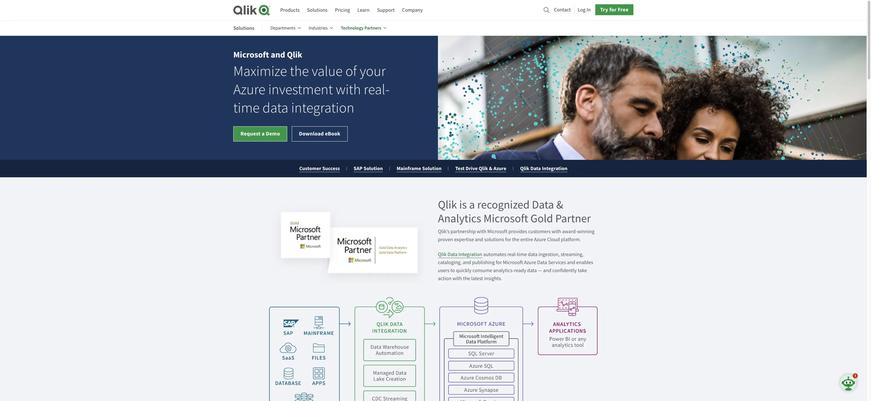 Task type: describe. For each thing, give the bounding box(es) containing it.
data inside microsoft and qlik maximize the value of your azure investment with real- time data integration
[[263, 99, 288, 117]]

sap solution link
[[354, 165, 383, 172]]

azure inside automates real-time data ingestion, streaming, cataloging, and publishing for microsoft azure data services and enables users to quickly consume analytics-ready data — and confidently take action with the latest insights.
[[524, 260, 536, 266]]

take
[[578, 268, 587, 274]]

proven
[[438, 237, 453, 243]]

contact
[[554, 7, 571, 13]]

real- inside microsoft and qlik maximize the value of your azure investment with real- time data integration
[[364, 81, 390, 99]]

download ebook
[[299, 130, 341, 137]]

technology
[[341, 25, 364, 31]]

solution for mainframe solution
[[422, 165, 442, 172]]

customer
[[299, 165, 321, 172]]

diagram showing how data is processed from a data warehouse into analytics applications. image
[[269, 297, 598, 401]]

1 horizontal spatial qlik data integration link
[[520, 165, 568, 172]]

industries link
[[309, 21, 333, 35]]

sap solution
[[354, 165, 383, 172]]

contact link
[[554, 5, 571, 15]]

microsoft inside microsoft and qlik maximize the value of your azure investment with real- time data integration
[[233, 49, 269, 61]]

pricing link
[[335, 5, 350, 15]]

microsoft gold partner image
[[269, 198, 429, 288]]

ingestion,
[[539, 251, 560, 258]]

is
[[459, 198, 467, 212]]

recognized
[[477, 198, 530, 212]]

latest
[[471, 276, 483, 282]]

for inside qlik's partnership with microsoft provides customers with award-winning proven expertise and solutions for the entire azure cloud platform.
[[505, 237, 511, 243]]

analytics
[[438, 211, 481, 226]]

1 vertical spatial data
[[528, 251, 538, 258]]

try for free link
[[596, 4, 634, 15]]

and right —
[[543, 268, 552, 274]]

gold
[[531, 211, 553, 226]]

services
[[548, 260, 566, 266]]

—
[[538, 268, 542, 274]]

solutions for the solutions menu bar
[[233, 25, 254, 31]]

and up quickly
[[463, 260, 471, 266]]

ready
[[514, 268, 526, 274]]

time inside microsoft and qlik maximize the value of your azure investment with real- time data integration
[[233, 99, 260, 117]]

0 horizontal spatial qlik data integration
[[438, 251, 482, 258]]

investment
[[268, 81, 333, 99]]

quickly
[[456, 268, 472, 274]]

free
[[618, 6, 629, 13]]

products link
[[280, 5, 300, 15]]

request
[[241, 130, 261, 137]]

2 vertical spatial data
[[527, 268, 537, 274]]

download ebook link
[[292, 126, 348, 142]]

log in
[[578, 7, 591, 13]]

learn link
[[358, 5, 370, 15]]

data inside qlik is a recognized data & analytics microsoft gold partner
[[532, 198, 554, 212]]

mainframe solution
[[397, 165, 442, 172]]

1 horizontal spatial qlik data integration
[[520, 165, 568, 172]]

mainframe
[[397, 165, 421, 172]]

pricing
[[335, 7, 350, 13]]

partnership
[[451, 229, 476, 235]]

microsoft inside automates real-time data ingestion, streaming, cataloging, and publishing for microsoft azure data services and enables users to quickly consume analytics-ready data — and confidently take action with the latest insights.
[[503, 260, 523, 266]]

to
[[451, 268, 455, 274]]

solutions
[[484, 237, 504, 243]]

with up solutions
[[477, 229, 487, 235]]

enables
[[577, 260, 593, 266]]

the inside qlik's partnership with microsoft provides customers with award-winning proven expertise and solutions for the entire azure cloud platform.
[[512, 237, 520, 243]]

test drive qlik & azure link
[[455, 165, 507, 172]]

request a demo link
[[233, 126, 287, 142]]

users
[[438, 268, 450, 274]]

action
[[438, 276, 452, 282]]

confidently
[[553, 268, 577, 274]]

publishing
[[472, 260, 495, 266]]

solution for sap solution
[[364, 165, 383, 172]]

qlik's
[[438, 229, 450, 235]]

automates real-time data ingestion, streaming, cataloging, and publishing for microsoft azure data services and enables users to quickly consume analytics-ready data — and confidently take action with the latest insights.
[[438, 251, 593, 282]]

azure right drive
[[494, 165, 507, 172]]

demo
[[266, 130, 280, 137]]

go to the home page. image
[[233, 5, 270, 16]]

data inside automates real-time data ingestion, streaming, cataloging, and publishing for microsoft azure data services and enables users to quickly consume analytics-ready data — and confidently take action with the latest insights.
[[537, 260, 547, 266]]

with inside microsoft and qlik maximize the value of your azure investment with real- time data integration
[[336, 81, 361, 99]]

test drive qlik & azure
[[455, 165, 507, 172]]

departments link
[[271, 21, 301, 35]]

microsoft inside qlik is a recognized data & analytics microsoft gold partner
[[484, 211, 528, 226]]

cataloging,
[[438, 260, 462, 266]]



Task type: vqa. For each thing, say whether or not it's contained in the screenshot.
'Support' Image
no



Task type: locate. For each thing, give the bounding box(es) containing it.
for right try
[[610, 6, 617, 13]]

0 vertical spatial the
[[290, 63, 309, 80]]

the inside automates real-time data ingestion, streaming, cataloging, and publishing for microsoft azure data services and enables users to quickly consume analytics-ready data — and confidently take action with the latest insights.
[[463, 276, 470, 282]]

log in link
[[578, 5, 591, 15]]

customers
[[528, 229, 551, 235]]

0 vertical spatial time
[[233, 99, 260, 117]]

real- down your
[[364, 81, 390, 99]]

maximize
[[233, 63, 287, 80]]

1 vertical spatial integration
[[459, 251, 482, 258]]

solutions menu bar
[[233, 21, 395, 35]]

and
[[271, 49, 285, 61], [475, 237, 483, 243], [463, 260, 471, 266], [567, 260, 576, 266], [543, 268, 552, 274]]

expertise
[[454, 237, 474, 243]]

1 horizontal spatial a
[[469, 198, 475, 212]]

1 vertical spatial qlik data integration link
[[438, 251, 482, 258]]

microsoft and qlik maximize the value of your azure investment with real- time data integration
[[233, 49, 390, 117]]

with
[[336, 81, 361, 99], [477, 229, 487, 235], [552, 229, 561, 235], [453, 276, 462, 282]]

integration
[[542, 165, 568, 172], [459, 251, 482, 258]]

and down streaming,
[[567, 260, 576, 266]]

learn
[[358, 7, 370, 13]]

0 horizontal spatial real-
[[364, 81, 390, 99]]

2 vertical spatial the
[[463, 276, 470, 282]]

solutions link
[[307, 5, 328, 15]]

0 vertical spatial solutions
[[307, 7, 328, 13]]

real- right automates at the bottom right
[[508, 251, 517, 258]]

with down to
[[453, 276, 462, 282]]

2 horizontal spatial the
[[512, 237, 520, 243]]

time up request
[[233, 99, 260, 117]]

azure inside microsoft and qlik maximize the value of your azure investment with real- time data integration
[[233, 81, 266, 99]]

winning
[[577, 229, 595, 235]]

with inside automates real-time data ingestion, streaming, cataloging, and publishing for microsoft azure data services and enables users to quickly consume analytics-ready data — and confidently take action with the latest insights.
[[453, 276, 462, 282]]

partner
[[556, 211, 591, 226]]

customer success
[[299, 165, 340, 172]]

support link
[[377, 5, 395, 15]]

for down automates at the bottom right
[[496, 260, 502, 266]]

analytics-
[[493, 268, 514, 274]]

microsoft
[[233, 49, 269, 61], [484, 211, 528, 226], [488, 229, 508, 235], [503, 260, 523, 266]]

qlik's partnership with microsoft provides customers with award-winning proven expertise and solutions for the entire azure cloud platform.
[[438, 229, 595, 243]]

2 solution from the left
[[422, 165, 442, 172]]

try
[[600, 6, 609, 13]]

microsoft inside qlik's partnership with microsoft provides customers with award-winning proven expertise and solutions for the entire azure cloud platform.
[[488, 229, 508, 235]]

value
[[312, 63, 343, 80]]

and right "expertise"
[[475, 237, 483, 243]]

data down entire
[[528, 251, 538, 258]]

azure up ready
[[524, 260, 536, 266]]

a inside qlik is a recognized data & analytics microsoft gold partner
[[469, 198, 475, 212]]

2 vertical spatial for
[[496, 260, 502, 266]]

time
[[233, 99, 260, 117], [517, 251, 527, 258]]

technology partners
[[341, 25, 381, 31]]

departments
[[271, 25, 296, 31]]

1 horizontal spatial time
[[517, 251, 527, 258]]

in
[[587, 7, 591, 13]]

1 vertical spatial &
[[557, 198, 563, 212]]

0 vertical spatial real-
[[364, 81, 390, 99]]

1 vertical spatial real-
[[508, 251, 517, 258]]

solutions down go to the home page. image
[[233, 25, 254, 31]]

streaming,
[[561, 251, 584, 258]]

real-
[[364, 81, 390, 99], [508, 251, 517, 258]]

the down quickly
[[463, 276, 470, 282]]

azure inside qlik's partnership with microsoft provides customers with award-winning proven expertise and solutions for the entire azure cloud platform.
[[534, 237, 546, 243]]

& right drive
[[489, 165, 493, 172]]

and inside microsoft and qlik maximize the value of your azure investment with real- time data integration
[[271, 49, 285, 61]]

solutions inside menu bar
[[233, 25, 254, 31]]

solutions
[[307, 7, 328, 13], [233, 25, 254, 31]]

automates
[[484, 251, 507, 258]]

1 horizontal spatial the
[[463, 276, 470, 282]]

time inside automates real-time data ingestion, streaming, cataloging, and publishing for microsoft azure data services and enables users to quickly consume analytics-ready data — and confidently take action with the latest insights.
[[517, 251, 527, 258]]

microsoft up "maximize"
[[233, 49, 269, 61]]

1 vertical spatial for
[[505, 237, 511, 243]]

partners
[[365, 25, 381, 31]]

support
[[377, 7, 395, 13]]

1 horizontal spatial solution
[[422, 165, 442, 172]]

a
[[262, 130, 265, 137], [469, 198, 475, 212]]

qlik inside qlik is a recognized data & analytics microsoft gold partner
[[438, 198, 457, 212]]

azure down "maximize"
[[233, 81, 266, 99]]

data left —
[[527, 268, 537, 274]]

solution inside sap solution link
[[364, 165, 383, 172]]

a right is
[[469, 198, 475, 212]]

try for free
[[600, 6, 629, 13]]

with up cloud
[[552, 229, 561, 235]]

a inside request a demo 'link'
[[262, 130, 265, 137]]

microsoft up ready
[[503, 260, 523, 266]]

for inside automates real-time data ingestion, streaming, cataloging, and publishing for microsoft azure data services and enables users to quickly consume analytics-ready data — and confidently take action with the latest insights.
[[496, 260, 502, 266]]

menu bar inside qlik main element
[[280, 5, 423, 15]]

the
[[290, 63, 309, 80], [512, 237, 520, 243], [463, 276, 470, 282]]

0 horizontal spatial solution
[[364, 165, 383, 172]]

award-
[[562, 229, 577, 235]]

0 vertical spatial &
[[489, 165, 493, 172]]

solution right mainframe
[[422, 165, 442, 172]]

0 horizontal spatial time
[[233, 99, 260, 117]]

and inside qlik's partnership with microsoft provides customers with award-winning proven expertise and solutions for the entire azure cloud platform.
[[475, 237, 483, 243]]

1 solution from the left
[[364, 165, 383, 172]]

qlik data integration link
[[520, 165, 568, 172], [438, 251, 482, 258]]

0 horizontal spatial &
[[489, 165, 493, 172]]

data
[[263, 99, 288, 117], [528, 251, 538, 258], [527, 268, 537, 274]]

& inside qlik is a recognized data & analytics microsoft gold partner
[[557, 198, 563, 212]]

qlik main element
[[280, 4, 634, 15]]

solution right sap
[[364, 165, 383, 172]]

0 vertical spatial for
[[610, 6, 617, 13]]

provides
[[509, 229, 527, 235]]

drive
[[466, 165, 478, 172]]

with down of
[[336, 81, 361, 99]]

solutions up industries on the top left of the page
[[307, 7, 328, 13]]

menu bar containing products
[[280, 5, 423, 15]]

industries
[[309, 25, 328, 31]]

0 horizontal spatial solutions
[[233, 25, 254, 31]]

the up 'investment'
[[290, 63, 309, 80]]

integration
[[291, 99, 354, 117]]

the inside microsoft and qlik maximize the value of your azure investment with real- time data integration
[[290, 63, 309, 80]]

for
[[610, 6, 617, 13], [505, 237, 511, 243], [496, 260, 502, 266]]

company
[[402, 7, 423, 13]]

0 vertical spatial qlik data integration link
[[520, 165, 568, 172]]

azure down customers
[[534, 237, 546, 243]]

1 horizontal spatial for
[[505, 237, 511, 243]]

platform.
[[561, 237, 581, 243]]

1 vertical spatial solutions
[[233, 25, 254, 31]]

& right gold
[[557, 198, 563, 212]]

1 vertical spatial a
[[469, 198, 475, 212]]

1 horizontal spatial &
[[557, 198, 563, 212]]

ebook
[[325, 130, 341, 137]]

products
[[280, 7, 300, 13]]

data
[[531, 165, 541, 172], [532, 198, 554, 212], [448, 251, 458, 258], [537, 260, 547, 266]]

solutions inside qlik main element
[[307, 7, 328, 13]]

0 vertical spatial qlik data integration
[[520, 165, 568, 172]]

cloud
[[547, 237, 560, 243]]

0 horizontal spatial for
[[496, 260, 502, 266]]

time down entire
[[517, 251, 527, 258]]

data up the demo
[[263, 99, 288, 117]]

1 vertical spatial qlik data integration
[[438, 251, 482, 258]]

of
[[346, 63, 357, 80]]

1 horizontal spatial solutions
[[307, 7, 328, 13]]

test
[[455, 165, 465, 172]]

sap
[[354, 165, 363, 172]]

1 vertical spatial the
[[512, 237, 520, 243]]

solution
[[364, 165, 383, 172], [422, 165, 442, 172]]

solution inside mainframe solution link
[[422, 165, 442, 172]]

insights.
[[484, 276, 502, 282]]

entire
[[521, 237, 533, 243]]

company link
[[402, 5, 423, 15]]

your
[[360, 63, 386, 80]]

real- inside automates real-time data ingestion, streaming, cataloging, and publishing for microsoft azure data services and enables users to quickly consume analytics-ready data — and confidently take action with the latest insights.
[[508, 251, 517, 258]]

microsoft up provides on the right of page
[[484, 211, 528, 226]]

customer success link
[[299, 165, 340, 172]]

for inside qlik main element
[[610, 6, 617, 13]]

0 vertical spatial data
[[263, 99, 288, 117]]

0 horizontal spatial qlik data integration link
[[438, 251, 482, 258]]

0 horizontal spatial integration
[[459, 251, 482, 258]]

0 horizontal spatial the
[[290, 63, 309, 80]]

mainframe solution link
[[397, 165, 442, 172]]

microsoft up solutions
[[488, 229, 508, 235]]

azure
[[233, 81, 266, 99], [494, 165, 507, 172], [534, 237, 546, 243], [524, 260, 536, 266]]

the down provides on the right of page
[[512, 237, 520, 243]]

0 vertical spatial integration
[[542, 165, 568, 172]]

a left the demo
[[262, 130, 265, 137]]

0 vertical spatial a
[[262, 130, 265, 137]]

menu bar
[[280, 5, 423, 15]]

download
[[299, 130, 324, 137]]

and up "maximize"
[[271, 49, 285, 61]]

for down provides on the right of page
[[505, 237, 511, 243]]

consume
[[473, 268, 492, 274]]

1 horizontal spatial integration
[[542, 165, 568, 172]]

qlik
[[287, 49, 302, 61], [479, 165, 488, 172], [520, 165, 530, 172], [438, 198, 457, 212], [438, 251, 447, 258]]

solutions for solutions 'link'
[[307, 7, 328, 13]]

success
[[322, 165, 340, 172]]

0 horizontal spatial a
[[262, 130, 265, 137]]

1 vertical spatial time
[[517, 251, 527, 258]]

log
[[578, 7, 586, 13]]

qlik is a recognized data & analytics microsoft gold partner
[[438, 198, 591, 226]]

2 horizontal spatial for
[[610, 6, 617, 13]]

qlik inside microsoft and qlik maximize the value of your azure investment with real- time data integration
[[287, 49, 302, 61]]

1 horizontal spatial real-
[[508, 251, 517, 258]]

technology partners link
[[341, 21, 387, 35]]

request a demo
[[241, 130, 280, 137]]



